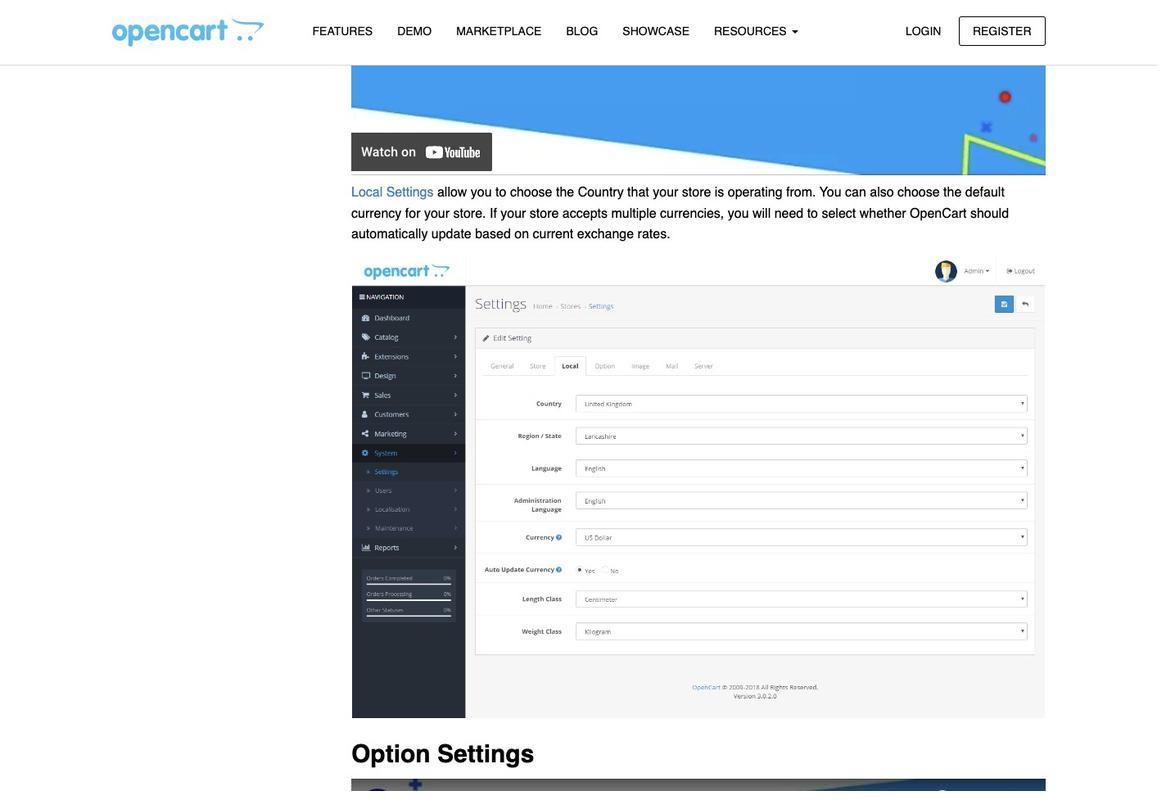 Task type: locate. For each thing, give the bounding box(es) containing it.
0 horizontal spatial to
[[496, 185, 506, 200]]

the
[[556, 185, 574, 200], [944, 185, 962, 200]]

can
[[845, 185, 866, 200]]

settings for local settings
[[386, 185, 434, 200]]

1 the from the left
[[556, 185, 574, 200]]

demo
[[397, 25, 432, 38]]

login link
[[892, 16, 955, 46]]

register link
[[959, 16, 1045, 46]]

0 vertical spatial to
[[496, 185, 506, 200]]

1 horizontal spatial the
[[944, 185, 962, 200]]

2 horizontal spatial your
[[653, 185, 678, 200]]

resources
[[714, 25, 790, 38]]

setting local tab image
[[351, 256, 1045, 719]]

is
[[715, 185, 724, 200]]

1 horizontal spatial store
[[682, 185, 711, 200]]

you
[[471, 185, 492, 200], [728, 206, 749, 221]]

choose
[[510, 185, 552, 200], [898, 185, 940, 200]]

to
[[496, 185, 506, 200], [807, 206, 818, 221]]

1 horizontal spatial settings
[[437, 739, 534, 768]]

you left will
[[728, 206, 749, 221]]

0 horizontal spatial settings
[[386, 185, 434, 200]]

register
[[973, 24, 1031, 37]]

store up current
[[530, 206, 559, 221]]

1 vertical spatial you
[[728, 206, 749, 221]]

default
[[965, 185, 1005, 200]]

marketplace link
[[444, 17, 554, 46]]

blog link
[[554, 17, 610, 46]]

currencies,
[[660, 206, 724, 221]]

0 vertical spatial store
[[682, 185, 711, 200]]

currency
[[351, 206, 402, 221]]

opencart - open source shopping cart solution image
[[112, 17, 263, 47]]

choose up 'on'
[[510, 185, 552, 200]]

to up if
[[496, 185, 506, 200]]

1 vertical spatial settings
[[437, 739, 534, 768]]

your
[[653, 185, 678, 200], [424, 206, 450, 221], [501, 206, 526, 221]]

choose up opencart
[[898, 185, 940, 200]]

automatically
[[351, 227, 428, 242]]

accepts
[[563, 206, 608, 221]]

blog
[[566, 25, 598, 38]]

0 horizontal spatial the
[[556, 185, 574, 200]]

also
[[870, 185, 894, 200]]

1 vertical spatial store
[[530, 206, 559, 221]]

local
[[351, 185, 383, 200]]

multiple
[[611, 206, 656, 221]]

store up 'currencies,'
[[682, 185, 711, 200]]

settings
[[386, 185, 434, 200], [437, 739, 534, 768]]

exchange
[[577, 227, 634, 242]]

the up opencart
[[944, 185, 962, 200]]

store
[[682, 185, 711, 200], [530, 206, 559, 221]]

resources link
[[702, 17, 810, 46]]

login
[[906, 24, 941, 37]]

marketplace
[[456, 25, 542, 38]]

settings for option settings
[[437, 739, 534, 768]]

2 choose from the left
[[898, 185, 940, 200]]

you up store.
[[471, 185, 492, 200]]

your right that
[[653, 185, 678, 200]]

showcase link
[[610, 17, 702, 46]]

update
[[431, 227, 472, 242]]

rates.
[[638, 227, 670, 242]]

to right need
[[807, 206, 818, 221]]

0 horizontal spatial you
[[471, 185, 492, 200]]

country
[[578, 185, 624, 200]]

showcase
[[623, 25, 690, 38]]

from.
[[786, 185, 816, 200]]

0 vertical spatial settings
[[386, 185, 434, 200]]

the up the accepts
[[556, 185, 574, 200]]

0 horizontal spatial store
[[530, 206, 559, 221]]

1 horizontal spatial choose
[[898, 185, 940, 200]]

1 vertical spatial to
[[807, 206, 818, 221]]

0 horizontal spatial choose
[[510, 185, 552, 200]]

your right if
[[501, 206, 526, 221]]

current
[[533, 227, 573, 242]]

option settings
[[351, 739, 534, 768]]

your right for
[[424, 206, 450, 221]]



Task type: vqa. For each thing, say whether or not it's contained in the screenshot.
THE IF
yes



Task type: describe. For each thing, give the bounding box(es) containing it.
allow you to choose the country that your store is operating from. you can also choose the default currency for your store. if your store accepts multiple currencies, you will need to select whether opencart should automatically update based on current exchange rates.
[[351, 185, 1009, 242]]

local settings
[[351, 185, 434, 200]]

on
[[514, 227, 529, 242]]

for
[[405, 206, 421, 221]]

features
[[312, 25, 373, 38]]

1 choose from the left
[[510, 185, 552, 200]]

need
[[774, 206, 804, 221]]

features link
[[300, 17, 385, 46]]

if
[[490, 206, 497, 221]]

operating
[[728, 185, 783, 200]]

you
[[820, 185, 842, 200]]

will
[[753, 206, 771, 221]]

store.
[[453, 206, 486, 221]]

should
[[970, 206, 1009, 221]]

demo link
[[385, 17, 444, 46]]

whether
[[860, 206, 906, 221]]

0 vertical spatial you
[[471, 185, 492, 200]]

select
[[822, 206, 856, 221]]

1 horizontal spatial to
[[807, 206, 818, 221]]

1 horizontal spatial your
[[501, 206, 526, 221]]

that
[[627, 185, 649, 200]]

based
[[475, 227, 511, 242]]

1 horizontal spatial you
[[728, 206, 749, 221]]

local settings link
[[351, 185, 434, 200]]

allow
[[437, 185, 467, 200]]

option
[[351, 739, 430, 768]]

2 the from the left
[[944, 185, 962, 200]]

0 horizontal spatial your
[[424, 206, 450, 221]]

opencart
[[910, 206, 967, 221]]



